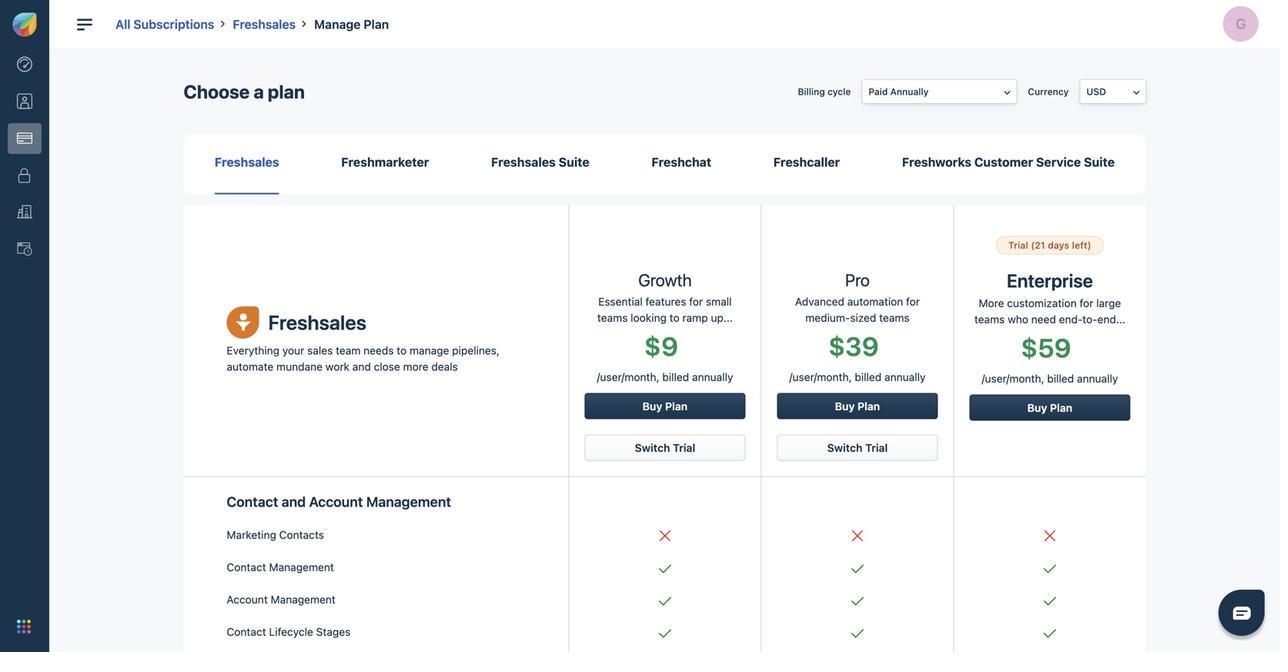 Task type: locate. For each thing, give the bounding box(es) containing it.
annually
[[692, 371, 733, 383], [885, 371, 926, 383], [1077, 372, 1118, 385]]

2 horizontal spatial buy
[[1028, 401, 1047, 414]]

enterprise down freshmarketer
[[348, 191, 408, 205]]

teams inside essential features for small teams looking to ramp up
[[597, 311, 628, 324]]

0 horizontal spatial buy plan button
[[585, 393, 746, 419]]

None checkbox
[[338, 341, 351, 353]]

0 vertical spatial account
[[309, 493, 363, 510]]

0 horizontal spatial a
[[254, 81, 264, 102]]

for inside pro advanced automation for medium-sized teams $39
[[906, 295, 920, 308]]

your inside everything your sales team needs to manage pipelines, automate mundane work and close more deals
[[282, 344, 304, 357]]

teams down automation
[[879, 311, 910, 324]]

paid annually button
[[863, 80, 1017, 103]]

1 horizontal spatial buy plan
[[835, 400, 880, 413]]

screens.
[[521, 394, 558, 404]]

0 horizontal spatial annually
[[692, 371, 733, 383]]

accurate
[[574, 383, 612, 394]]

0 vertical spatial enterprise
[[348, 191, 408, 205]]

2 horizontal spatial /user/month,
[[982, 372, 1045, 385]]

buy plan button down editor.
[[585, 393, 746, 419]]

2 horizontal spatial for
[[1080, 297, 1094, 309]]

teams down more
[[975, 313, 1005, 326]]

for up to-
[[1080, 297, 1094, 309]]

all subscriptions link
[[115, 17, 214, 32]]

buy down $39
[[835, 400, 855, 413]]

more customization for large teams who need end-to-end
[[975, 297, 1124, 326]]

/user/month, billed annually for $59
[[982, 372, 1118, 385]]

1 horizontal spatial annually
[[885, 371, 926, 383]]

0 horizontal spatial buy plan
[[643, 400, 688, 413]]

/user/month, billed annually down $39
[[790, 371, 926, 383]]

buy plan button down $39
[[777, 393, 938, 419]]

to up company-
[[397, 344, 407, 357]]

marketing contacts
[[227, 528, 324, 541]]

/user/month,
[[597, 371, 660, 383], [790, 371, 852, 383], [982, 372, 1045, 385]]

sized
[[850, 311, 877, 324]]

manage right freshsales link
[[314, 17, 361, 32]]

/user/month, down $9
[[597, 371, 660, 383]]

/user/month, billed annually for $9
[[597, 371, 733, 383]]

account up contacts
[[309, 493, 363, 510]]

0 horizontal spatial switch
[[635, 441, 670, 454]]

1 horizontal spatial ...
[[1116, 313, 1126, 326]]

users
[[507, 172, 538, 182]]

account down contact management
[[227, 593, 268, 606]]

annually down pro advanced automation for medium-sized teams $39
[[885, 371, 926, 383]]

0 horizontal spatial /user/month, billed annually
[[597, 371, 733, 383]]

billed down $39
[[855, 371, 882, 383]]

trial for $39
[[866, 441, 888, 454]]

1 horizontal spatial icon/cross big image
[[852, 530, 863, 541]]

teams for $9
[[597, 311, 628, 324]]

to inside essential features for small teams looking to ramp up
[[670, 311, 680, 324]]

1 vertical spatial contact
[[227, 561, 266, 574]]

2 contact from the top
[[227, 561, 266, 574]]

freshsales link
[[233, 17, 296, 32]]

essential features for small teams looking to ramp up
[[597, 295, 735, 324]]

1 horizontal spatial /user/month,
[[790, 371, 852, 383]]

teams inside more customization for large teams who need end-to-end
[[975, 313, 1005, 326]]

contact left lifecycle
[[227, 625, 266, 638]]

end-
[[1059, 313, 1083, 326]]

pro
[[845, 270, 870, 290]]

management for account management
[[271, 593, 336, 606]]

manage
[[314, 17, 361, 32], [358, 383, 392, 394]]

1 vertical spatial enterprise
[[1007, 270, 1093, 291]]

buy plan down the $59
[[1028, 401, 1073, 414]]

1 vertical spatial your
[[395, 383, 414, 394]]

suite
[[559, 155, 590, 169], [1084, 155, 1115, 169]]

for
[[689, 295, 703, 308], [906, 295, 920, 308], [1080, 297, 1094, 309]]

2 horizontal spatial buy plan button
[[970, 395, 1131, 421]]

1 horizontal spatial suite
[[1084, 155, 1115, 169]]

0 horizontal spatial teams
[[597, 311, 628, 324]]

comprehensive,
[[462, 372, 531, 383]]

without
[[442, 394, 474, 404]]

1 horizontal spatial for
[[906, 295, 920, 308]]

switch trial button for $39
[[777, 435, 938, 461]]

1 horizontal spatial a
[[454, 372, 459, 383]]

1 horizontal spatial switch
[[827, 441, 863, 454]]

stages
[[316, 625, 351, 638]]

switch trial button
[[585, 435, 746, 461], [777, 435, 938, 461]]

1 horizontal spatial billed
[[855, 371, 882, 383]]

/user/month, down $39
[[790, 371, 852, 383]]

0 vertical spatial to
[[670, 311, 680, 324]]

1 vertical spatial manage
[[358, 383, 392, 394]]

a left plan
[[254, 81, 264, 102]]

contact for contact management
[[227, 561, 266, 574]]

1 horizontal spatial buy plan button
[[777, 393, 938, 419]]

manage down build
[[358, 383, 392, 394]]

medium-
[[806, 311, 850, 324]]

pipelines,
[[452, 344, 500, 357]]

... for $59
[[1116, 313, 1126, 326]]

buy for $9
[[643, 400, 663, 413]]

1 vertical spatial account
[[227, 593, 268, 606]]

0 horizontal spatial trial
[[673, 441, 696, 454]]

switch trial
[[635, 441, 696, 454], [827, 441, 888, 454]]

need
[[1032, 313, 1056, 326]]

icon/cross big image
[[660, 530, 671, 541], [852, 530, 863, 541], [1045, 530, 1056, 541]]

annually down to-
[[1077, 372, 1118, 385]]

freshworks switcher image
[[17, 620, 31, 634]]

for for $9
[[689, 295, 703, 308]]

buy for $59
[[1028, 401, 1047, 414]]

/user/month, for $9
[[597, 371, 660, 383]]

your down company-
[[395, 383, 414, 394]]

contact up the marketing
[[227, 493, 278, 510]]

1 horizontal spatial teams
[[879, 311, 910, 324]]

automate
[[227, 360, 274, 373]]

2 horizontal spatial buy plan
[[1028, 401, 1073, 414]]

2 switch trial button from the left
[[777, 435, 938, 461]]

and up contacts
[[282, 493, 306, 510]]

customer
[[975, 155, 1033, 169]]

0 horizontal spatial ...
[[724, 311, 733, 324]]

buy down the $59
[[1028, 401, 1047, 414]]

plan
[[364, 17, 389, 32], [348, 172, 373, 182], [665, 400, 688, 413], [858, 400, 880, 413], [1050, 401, 1073, 414]]

work
[[326, 360, 350, 373]]

freshworks
[[902, 155, 972, 169]]

2 switch from the left
[[827, 441, 863, 454]]

enterprise up customization
[[1007, 270, 1093, 291]]

pricing
[[451, 383, 481, 394]]

0 horizontal spatial suite
[[559, 155, 590, 169]]

1 horizontal spatial buy
[[835, 400, 855, 413]]

buy plan
[[643, 400, 688, 413], [835, 400, 880, 413], [1028, 401, 1073, 414]]

freshsales image
[[348, 128, 366, 147]]

cycle
[[828, 86, 851, 97]]

1 switch trial from the left
[[635, 441, 696, 454]]

1 suite from the left
[[559, 155, 590, 169]]

msas,
[[358, 372, 385, 383]]

0 vertical spatial contact
[[227, 493, 278, 510]]

2 horizontal spatial trial
[[1009, 240, 1029, 251]]

/user/month, down the $59
[[982, 372, 1045, 385]]

organization image
[[17, 205, 32, 220]]

0 horizontal spatial account
[[227, 593, 268, 606]]

buy plan button for $9
[[585, 393, 746, 419]]

1 horizontal spatial switch trial button
[[777, 435, 938, 461]]

a right with
[[454, 372, 459, 383]]

1 horizontal spatial your
[[395, 383, 414, 394]]

/user/month, billed annually
[[597, 371, 733, 383], [790, 371, 926, 383], [982, 372, 1118, 385]]

mundane
[[276, 360, 323, 373]]

buy down $9
[[643, 400, 663, 413]]

annually down up
[[692, 371, 733, 383]]

0 vertical spatial your
[[282, 344, 304, 357]]

0 horizontal spatial switch trial button
[[585, 435, 746, 461]]

plan for $59
[[1050, 401, 1073, 414]]

manage plan
[[314, 17, 389, 32]]

... down small on the top right of the page
[[724, 311, 733, 324]]

billed down the $59
[[1047, 372, 1074, 385]]

$59
[[1021, 332, 1071, 363]]

annually for $39
[[885, 371, 926, 383]]

0 horizontal spatial enterprise
[[348, 191, 408, 205]]

freshsales up sales
[[268, 311, 367, 334]]

subscriptions
[[133, 17, 214, 32]]

freshsales
[[233, 17, 296, 32], [371, 128, 443, 145], [215, 155, 279, 169], [491, 155, 556, 169], [268, 311, 367, 334]]

management for contact management
[[269, 561, 334, 574]]

service
[[1036, 155, 1081, 169]]

1 switch from the left
[[635, 441, 670, 454]]

to-
[[1083, 313, 1098, 326]]

None text field
[[475, 191, 521, 214]]

contact lifecycle stages
[[227, 625, 351, 638]]

2 vertical spatial to
[[390, 394, 399, 404]]

to right quotes
[[390, 394, 399, 404]]

billed down $9
[[662, 371, 689, 383]]

2 switch trial from the left
[[827, 441, 888, 454]]

... down large
[[1116, 313, 1126, 326]]

currency
[[1028, 86, 1069, 97]]

price
[[418, 338, 448, 352]]

buy plan button for $39
[[777, 393, 938, 419]]

your
[[282, 344, 304, 357], [395, 383, 414, 394]]

freshsales up choose a plan
[[233, 17, 296, 32]]

... for $9
[[724, 311, 733, 324]]

2 horizontal spatial icon/cross big image
[[1045, 530, 1056, 541]]

1 horizontal spatial trial
[[866, 441, 888, 454]]

built-
[[534, 372, 557, 383]]

...
[[724, 311, 733, 324], [1116, 313, 1126, 326]]

1 contact from the top
[[227, 493, 278, 510]]

0 horizontal spatial for
[[689, 295, 703, 308]]

configure
[[358, 338, 415, 352]]

2 horizontal spatial teams
[[975, 313, 1005, 326]]

trial (21 days left)
[[1009, 240, 1092, 251]]

a
[[254, 81, 264, 102], [454, 372, 459, 383]]

to inside build company-branded documents such as quotes, proposals, msas, and ndas with a comprehensive, built-in template editor. manage your catalog pricing and discounts; send accurate quotes to contacts without switching screens.
[[390, 394, 399, 404]]

0 horizontal spatial icon/cross big image
[[660, 530, 671, 541]]

and left ndas at the left of the page
[[388, 372, 404, 383]]

switch trial button for $9
[[585, 435, 746, 461]]

and down team
[[352, 360, 371, 373]]

buy plan down $39
[[835, 400, 880, 413]]

as
[[539, 361, 549, 372]]

1 horizontal spatial /user/month, billed annually
[[790, 371, 926, 383]]

end
[[1098, 313, 1116, 326]]

1 switch trial button from the left
[[585, 435, 746, 461]]

icon/check big image
[[659, 564, 671, 574], [852, 564, 864, 574], [1044, 564, 1056, 574], [659, 597, 671, 606], [852, 597, 864, 606], [1044, 597, 1056, 606], [659, 629, 671, 638], [852, 629, 864, 638], [1044, 629, 1056, 638]]

pro advanced automation for medium-sized teams $39
[[795, 270, 923, 361]]

2 horizontal spatial annually
[[1077, 372, 1118, 385]]

buy plan for $39
[[835, 400, 880, 413]]

teams down essential
[[597, 311, 628, 324]]

0 horizontal spatial /user/month,
[[597, 371, 660, 383]]

1 vertical spatial management
[[269, 561, 334, 574]]

account
[[309, 493, 363, 510], [227, 593, 268, 606]]

1 vertical spatial to
[[397, 344, 407, 357]]

buy plan button
[[585, 393, 746, 419], [777, 393, 938, 419], [970, 395, 1131, 421]]

0 vertical spatial manage
[[314, 17, 361, 32]]

2 vertical spatial management
[[271, 593, 336, 606]]

enterprise
[[348, 191, 408, 205], [1007, 270, 1093, 291]]

teams inside pro advanced automation for medium-sized teams $39
[[879, 311, 910, 324]]

for up ramp
[[689, 295, 703, 308]]

/user/month, billed annually down $9
[[597, 371, 733, 383]]

switch trial for $39
[[827, 441, 888, 454]]

your up mundane
[[282, 344, 304, 357]]

and inside everything your sales team needs to manage pipelines, automate mundane work and close more deals
[[352, 360, 371, 373]]

contact down the marketing
[[227, 561, 266, 574]]

annually for $59
[[1077, 372, 1118, 385]]

0 horizontal spatial billed
[[662, 371, 689, 383]]

buy plan button down the $59
[[970, 395, 1131, 421]]

freshsales down choose a plan
[[215, 155, 279, 169]]

2 horizontal spatial billed
[[1047, 372, 1074, 385]]

0 horizontal spatial your
[[282, 344, 304, 357]]

1 vertical spatial a
[[454, 372, 459, 383]]

0 horizontal spatial buy
[[643, 400, 663, 413]]

2 horizontal spatial /user/month, billed annually
[[982, 372, 1118, 385]]

2 vertical spatial contact
[[227, 625, 266, 638]]

for right automation
[[906, 295, 920, 308]]

0 horizontal spatial switch trial
[[635, 441, 696, 454]]

3 contact from the top
[[227, 625, 266, 638]]

to down features
[[670, 311, 680, 324]]

choose a plan
[[184, 81, 305, 102]]

buy plan down $9
[[643, 400, 688, 413]]

0 vertical spatial management
[[366, 493, 451, 510]]

for inside essential features for small teams looking to ramp up
[[689, 295, 703, 308]]

contact for contact and account management
[[227, 493, 278, 510]]

for inside more customization for large teams who need end-to-end
[[1080, 297, 1094, 309]]

buy plan for $9
[[643, 400, 688, 413]]

/user/month, billed annually down the $59
[[982, 372, 1118, 385]]

contacts
[[279, 528, 324, 541]]

1 horizontal spatial switch trial
[[827, 441, 888, 454]]

all
[[115, 17, 130, 32]]



Task type: vqa. For each thing, say whether or not it's contained in the screenshot.
the left Enterprise
yes



Task type: describe. For each thing, give the bounding box(es) containing it.
more
[[979, 297, 1004, 309]]

looking
[[631, 311, 667, 324]]

days
[[1048, 240, 1070, 251]]

customization
[[1007, 297, 1077, 309]]

your inside build company-branded documents such as quotes, proposals, msas, and ndas with a comprehensive, built-in template editor. manage your catalog pricing and discounts; send accurate quotes to contacts without switching screens.
[[395, 383, 414, 394]]

marketing
[[227, 528, 276, 541]]

catalog
[[417, 383, 449, 394]]

manage
[[410, 344, 449, 357]]

switch for $9
[[635, 441, 670, 454]]

contacts
[[401, 394, 439, 404]]

profile picture image
[[1223, 6, 1259, 41]]

billing cycle
[[798, 86, 851, 97]]

template
[[567, 372, 605, 383]]

quotes,
[[552, 361, 584, 372]]

build
[[358, 361, 379, 372]]

choose
[[184, 81, 250, 102]]

security image
[[17, 168, 32, 183]]

close
[[374, 360, 400, 373]]

documents
[[465, 361, 513, 372]]

2 suite from the left
[[1084, 155, 1115, 169]]

a inside build company-branded documents such as quotes, proposals, msas, and ndas with a comprehensive, built-in template editor. manage your catalog pricing and discounts; send accurate quotes to contacts without switching screens.
[[454, 372, 459, 383]]

audit logs image
[[17, 242, 32, 257]]

billing
[[798, 86, 825, 97]]

lifecycle
[[269, 625, 313, 638]]

manage inside build company-branded documents such as quotes, proposals, msas, and ndas with a comprehensive, built-in template editor. manage your catalog pricing and discounts; send accurate quotes to contacts without switching screens.
[[358, 383, 392, 394]]

contact for contact lifecycle stages
[[227, 625, 266, 638]]

/user/month, billed annually for $39
[[790, 371, 926, 383]]

teams for $59
[[975, 313, 1005, 326]]

annually
[[891, 86, 929, 97]]

freshcaller
[[774, 155, 840, 169]]

buy plan button for $59
[[970, 395, 1131, 421]]

to inside everything your sales team needs to manage pipelines, automate mundane work and close more deals
[[397, 344, 407, 357]]

billed for $39
[[855, 371, 882, 383]]

discounts;
[[503, 383, 548, 394]]

freshmarketer
[[341, 155, 429, 169]]

and down documents at bottom
[[484, 383, 500, 394]]

1 horizontal spatial enterprise
[[1007, 270, 1093, 291]]

quotes
[[358, 394, 388, 404]]

quote
[[451, 338, 487, 352]]

total users
[[474, 172, 538, 182]]

such
[[516, 361, 537, 372]]

growth
[[638, 270, 692, 290]]

sales
[[307, 344, 333, 357]]

who
[[1008, 313, 1029, 326]]

editor.
[[608, 372, 636, 383]]

buy for $39
[[835, 400, 855, 413]]

(cpq)
[[490, 338, 526, 352]]

3 icon/cross big image from the left
[[1045, 530, 1056, 541]]

freshchat
[[652, 155, 712, 169]]

plan for $9
[[665, 400, 688, 413]]

everything your sales team needs to manage pipelines, automate mundane work and close more deals
[[227, 344, 500, 373]]

branded
[[426, 361, 462, 372]]

freshsales suite
[[491, 155, 590, 169]]

team
[[336, 344, 361, 357]]

my subscriptions image
[[17, 131, 32, 146]]

up
[[711, 311, 724, 324]]

essential
[[598, 295, 643, 308]]

annually for $9
[[692, 371, 733, 383]]

freshsales up freshmarketer
[[371, 128, 443, 145]]

1 icon/cross big image from the left
[[660, 530, 671, 541]]

company-
[[382, 361, 426, 372]]

all subscriptions
[[115, 17, 214, 32]]

everything
[[227, 344, 280, 357]]

proposals,
[[587, 361, 633, 372]]

with
[[433, 372, 452, 383]]

/user/month, for $39
[[790, 371, 852, 383]]

contact management
[[227, 561, 334, 574]]

freshworks icon image
[[12, 12, 37, 37]]

deals
[[431, 360, 458, 373]]

for for $59
[[1080, 297, 1094, 309]]

ndas
[[407, 372, 431, 383]]

advanced
[[795, 295, 845, 308]]

needs
[[364, 344, 394, 357]]

1 horizontal spatial account
[[309, 493, 363, 510]]

plan for $39
[[858, 400, 880, 413]]

billed for $9
[[662, 371, 689, 383]]

ramp
[[683, 311, 708, 324]]

$39
[[829, 331, 879, 361]]

$9
[[644, 331, 678, 361]]

billed for $59
[[1047, 372, 1074, 385]]

users image
[[17, 94, 32, 109]]

features
[[646, 295, 686, 308]]

buy plan for $59
[[1028, 401, 1073, 414]]

switch trial for $9
[[635, 441, 696, 454]]

neo admin center image
[[17, 57, 32, 72]]

contact and account management
[[227, 493, 451, 510]]

freshworks customer service suite
[[902, 155, 1115, 169]]

(21
[[1031, 240, 1046, 251]]

left)
[[1072, 240, 1092, 251]]

build company-branded documents such as quotes, proposals, msas, and ndas with a comprehensive, built-in template editor. manage your catalog pricing and discounts; send accurate quotes to contacts without switching screens.
[[358, 361, 636, 404]]

more
[[403, 360, 429, 373]]

switch for $39
[[827, 441, 863, 454]]

small
[[706, 295, 732, 308]]

2 icon/cross big image from the left
[[852, 530, 863, 541]]

usd button
[[1081, 80, 1146, 103]]

switching
[[477, 394, 518, 404]]

account management
[[227, 593, 336, 606]]

plan
[[268, 81, 305, 102]]

in
[[557, 372, 565, 383]]

paid
[[869, 86, 888, 97]]

send
[[550, 383, 571, 394]]

configure price quote (cpq)
[[358, 338, 526, 352]]

freshsales up users
[[491, 155, 556, 169]]

/user/month, for $59
[[982, 372, 1045, 385]]

trial for $9
[[673, 441, 696, 454]]

total
[[474, 172, 504, 182]]

0 vertical spatial a
[[254, 81, 264, 102]]

sales_cloud image
[[227, 306, 259, 339]]



